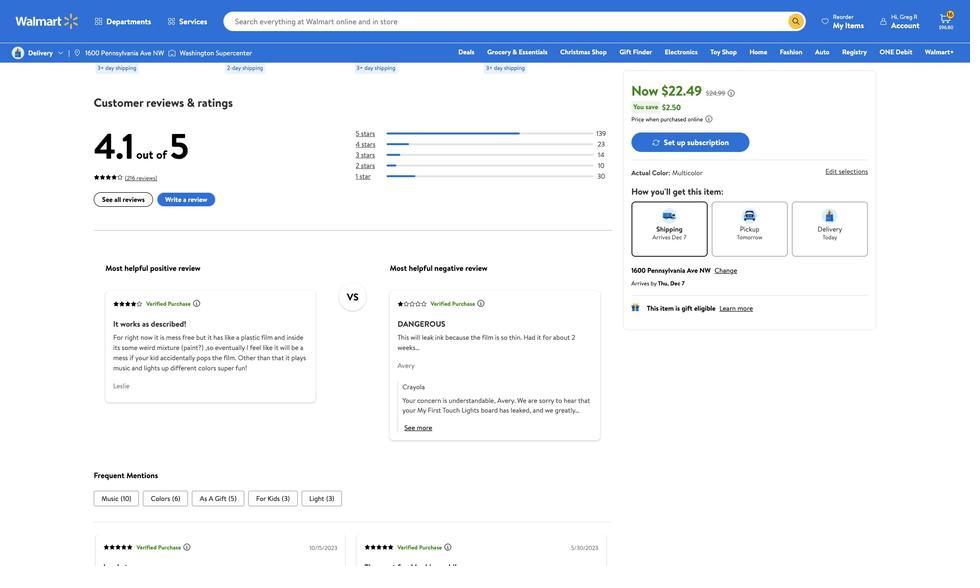Task type: describe. For each thing, give the bounding box(es) containing it.
toddler
[[282, 23, 307, 34]]

grocery & essentials link
[[483, 47, 552, 57]]

item:
[[705, 186, 724, 198]]

avery
[[398, 361, 415, 371]]

beginner inside 'crayola scribble scrubbie dinosaur island toy set, dino toys, holiday toys for kids, beginner child'
[[428, 34, 458, 44]]

christmas
[[561, 47, 591, 57]]

:
[[669, 168, 671, 178]]

7 inside "1600 pennsylvania ave nw change arrives by thu, dec 7"
[[682, 279, 685, 288]]

3+ day shipping for toys
[[357, 64, 396, 72]]

1 horizontal spatial toy
[[711, 47, 721, 57]]

stars for 5 stars
[[361, 129, 375, 139]]

delivery for delivery today
[[818, 225, 843, 234]]

online
[[688, 115, 704, 123]]

washington
[[180, 48, 214, 58]]

i
[[246, 343, 248, 353]]

to
[[556, 396, 562, 406]]

edit
[[826, 167, 838, 177]]

first
[[428, 406, 441, 416]]

negative
[[434, 263, 464, 274]]

as a gift (5)
[[200, 495, 237, 504]]

avery.
[[497, 396, 516, 406]]

it right 'now'
[[154, 333, 158, 343]]

walmart image
[[16, 14, 79, 29]]

fashion link
[[776, 47, 807, 57]]

stars for 3 stars
[[361, 151, 375, 160]]

because
[[445, 333, 469, 343]]

ave for 1600 pennsylvania ave nw
[[140, 48, 151, 58]]

product group containing crayola light up activity board art coloring kit, toddler toys, preschool stocking stuffer
[[225, 0, 341, 78]]

reorder
[[834, 12, 854, 21]]

hi,
[[892, 12, 899, 21]]

5 stars
[[356, 129, 375, 139]]

see for see more
[[404, 423, 415, 433]]

verified purchase for verified purchase information icon corresponding to dangerous
[[431, 300, 475, 309]]

will inside it works as described! for right now it is mess free but it has like a plastic film and inside its some weird mixture (paint?) ,so eventually i feel like it will be a mess if your kid accidentally pops the film. other than that it plays music and lights up different colors super fun!
[[280, 343, 290, 353]]

ave for 1600 pennsylvania ave nw change arrives by thu, dec 7
[[688, 266, 699, 276]]

positive
[[150, 263, 176, 274]]

1600 for 1600 pennsylvania ave nw
[[85, 48, 100, 58]]

see more
[[404, 423, 432, 433]]

r
[[914, 12, 918, 21]]

for inside dangerous this will leak ink because the film is so thin. had it for about 2 weeks...
[[543, 333, 552, 343]]

child inside 'crayola scribble scrubbie dinosaur island toy set, dino toys, holiday toys for kids, beginner child'
[[355, 44, 372, 55]]

as
[[142, 319, 149, 330]]

1 horizontal spatial 10
[[598, 161, 605, 171]]

as
[[200, 495, 207, 504]]

7 inside shipping arrives dec 7
[[684, 233, 687, 242]]

crayola for crayola scribble scrubbie dinosaur island toy set, dino toys, holiday toys for kids, beginner child
[[355, 12, 380, 23]]

purchase for leftmost verified purchase information icon
[[158, 544, 181, 552]]

1600 for 1600 pennsylvania ave nw change arrives by thu, dec 7
[[632, 266, 646, 276]]

for inside it works as described! for right now it is mess free but it has like a plastic film and inside its some weird mixture (paint?) ,so eventually i feel like it will be a mess if your kid accidentally pops the film. other than that it plays music and lights up different colors super fun!
[[113, 333, 123, 343]]

47
[[127, 48, 133, 57]]

intent image for delivery image
[[823, 209, 838, 224]]

accidentally
[[160, 353, 195, 363]]

(216
[[125, 174, 135, 182]]

product group containing crayola scribble scrubbie pets scented spa playset, holiday toys, gift for kids, art kit, beginner child
[[96, 0, 212, 78]]

1 horizontal spatial a
[[236, 333, 239, 343]]

0 horizontal spatial more
[[417, 423, 432, 433]]

change
[[715, 266, 738, 276]]

weeks...
[[398, 343, 420, 353]]

verified for verified purchase information image
[[398, 544, 418, 552]]

mixture
[[157, 343, 179, 353]]

0 horizontal spatial a
[[183, 195, 186, 205]]

actual
[[632, 168, 651, 178]]

coloring
[[238, 23, 267, 34]]

holiday inside 'crayola scribble scrubbie dinosaur island toy set, dino toys, holiday toys for kids, beginner child'
[[355, 34, 380, 44]]

gift inside 'link'
[[620, 47, 632, 57]]

dec inside "1600 pennsylvania ave nw change arrives by thu, dec 7"
[[671, 279, 681, 288]]

purchase for verified purchase information icon related to it works as described!
[[168, 300, 191, 309]]

review for most helpful positive review
[[178, 263, 200, 274]]

nw for 1600 pennsylvania ave nw
[[153, 48, 164, 58]]

3
[[356, 151, 359, 160]]

out
[[136, 147, 153, 163]]

actual color : multicolor
[[632, 168, 703, 178]]

49
[[386, 48, 393, 57]]

kit, inside crayola light up activity board art coloring kit, toddler toys, preschool stocking stuffer
[[269, 23, 281, 34]]

change button
[[715, 266, 738, 276]]

progress bar for 139
[[387, 133, 594, 135]]

is inside the crayola your concern is understandable, avery. we are sorry to hear that your my first touch lights board has leaked, and we greatly...
[[443, 396, 447, 406]]

multicolor
[[673, 168, 703, 178]]

4.1 out of 5
[[94, 122, 189, 170]]

learn
[[720, 304, 737, 314]]

2 horizontal spatial a
[[300, 343, 303, 353]]

kit, inside crayola scribble scrubbie pets scented spa playset, holiday toys, gift for kids, art kit, beginner child
[[153, 34, 164, 44]]

colors
[[198, 364, 216, 373]]

it inside dangerous this will leak ink because the film is so thin. had it for about 2 weeks...
[[537, 333, 541, 343]]

one
[[880, 47, 895, 57]]

most helpful negative review
[[390, 263, 488, 274]]

1 star
[[356, 172, 371, 182]]

verified for leftmost verified purchase information icon
[[136, 544, 157, 552]]

product group containing crayola scribble scrubbie grooming truck, holiday  toys for kids, 10 pcs, beginner child
[[484, 0, 600, 78]]

different
[[170, 364, 196, 373]]

film.
[[223, 353, 236, 363]]

set up subscription
[[664, 137, 730, 148]]

& inside "link"
[[513, 47, 517, 57]]

write a review
[[165, 195, 207, 205]]

toy inside 'crayola scribble scrubbie dinosaur island toy set, dino toys, holiday toys for kids, beginner child'
[[407, 23, 419, 34]]

shipping for preschool
[[242, 64, 263, 72]]

essentials
[[519, 47, 548, 57]]

1 (3) from the left
[[282, 495, 290, 504]]

fun!
[[235, 364, 247, 373]]

3+ for crayola scribble scrubbie dinosaur island toy set, dino toys, holiday toys for kids, beginner child
[[357, 64, 363, 72]]

Search search field
[[223, 12, 806, 31]]

island
[[386, 23, 406, 34]]

crayola scribble scrubbie dinosaur island toy set, dino toys, holiday toys for kids, beginner child
[[355, 12, 470, 55]]

the inside it works as described! for right now it is mess free but it has like a plastic film and inside its some weird mixture (paint?) ,so eventually i feel like it will be a mess if your kid accidentally pops the film. other than that it plays music and lights up different colors super fun!
[[212, 353, 222, 363]]

 image for washington supercenter
[[168, 48, 176, 58]]

progress bar for 23
[[387, 144, 594, 146]]

5/30/2023
[[571, 545, 598, 553]]

departments
[[106, 16, 151, 27]]

is inside it works as described! for right now it is mess free but it has like a plastic film and inside its some weird mixture (paint?) ,so eventually i feel like it will be a mess if your kid accidentally pops the film. other than that it plays music and lights up different colors super fun!
[[160, 333, 164, 343]]

leaked,
[[511, 406, 531, 416]]

customer
[[94, 95, 143, 111]]

weird
[[139, 343, 155, 353]]

learn more about strikethrough prices image
[[728, 89, 736, 97]]

your
[[402, 396, 416, 406]]

child inside crayola scribble scrubbie pets scented spa playset, holiday toys, gift for kids, art kit, beginner child
[[96, 44, 113, 55]]

the inside dangerous this will leak ink because the film is so thin. had it for about 2 weeks...
[[471, 333, 481, 343]]

0 vertical spatial reviews
[[146, 95, 184, 111]]

0 horizontal spatial like
[[225, 333, 234, 343]]

1 vertical spatial mess
[[113, 353, 128, 363]]

learn more button
[[720, 304, 754, 314]]

crayola your concern is understandable, avery. we are sorry to hear that your my first touch lights board has leaked, and we greatly...
[[402, 383, 590, 416]]

thin.
[[509, 333, 522, 343]]

purchase for verified purchase information icon corresponding to dangerous
[[452, 300, 475, 309]]

pickup tomorrow
[[738, 225, 763, 242]]

(216 reviews)
[[125, 174, 157, 182]]

set,
[[420, 23, 433, 34]]

crayola for crayola scribble scrubbie grooming truck, holiday  toys for kids, 10 pcs, beginner child
[[484, 12, 510, 23]]

scrubbie for set,
[[411, 12, 441, 23]]

verified purchase for verified purchase information icon related to it works as described!
[[146, 300, 191, 309]]

0 horizontal spatial reviews
[[123, 195, 145, 205]]

walmart+ link
[[921, 47, 959, 57]]

be
[[291, 343, 299, 353]]

0 horizontal spatial verified purchase information image
[[183, 544, 191, 552]]

intent image for pickup image
[[743, 209, 758, 224]]

holiday inside crayola scribble scrubbie pets scented spa playset, holiday toys, gift for kids, art kit, beginner child
[[167, 23, 192, 34]]

auto
[[816, 47, 830, 57]]

most for most helpful positive review
[[105, 263, 122, 274]]

for inside 'crayola scribble scrubbie grooming truck, holiday  toys for kids, 10 pcs, beginner child'
[[585, 23, 595, 34]]

toy shop
[[711, 47, 737, 57]]

subscription
[[688, 137, 730, 148]]

shop for toy shop
[[722, 47, 737, 57]]

toys, for dinosaur
[[453, 23, 470, 34]]

helpful for negative
[[409, 263, 433, 274]]

2 stars
[[356, 161, 375, 171]]

verified purchase for leftmost verified purchase information icon
[[136, 544, 181, 552]]

grooming
[[484, 23, 518, 34]]

(216 reviews) link
[[94, 172, 157, 183]]

write a review link
[[157, 193, 215, 208]]

that inside the crayola your concern is understandable, avery. we are sorry to hear that your my first touch lights board has leaked, and we greatly...
[[578, 396, 590, 406]]

most helpful positive review
[[105, 263, 200, 274]]

my inside the crayola your concern is understandable, avery. we are sorry to hear that your my first touch lights board has leaked, and we greatly...
[[417, 406, 426, 416]]

price
[[632, 115, 645, 123]]

grocery & essentials
[[487, 47, 548, 57]]

your inside it works as described! for right now it is mess free but it has like a plastic film and inside its some weird mixture (paint?) ,so eventually i feel like it will be a mess if your kid accidentally pops the film. other than that it plays music and lights up different colors super fun!
[[135, 353, 148, 363]]

1 horizontal spatial this
[[648, 304, 659, 314]]

3+ day shipping for pcs,
[[486, 64, 525, 72]]

gift finder
[[620, 47, 653, 57]]

light inside crayola light up activity board art coloring kit, toddler toys, preschool stocking stuffer
[[253, 12, 270, 23]]

kids, inside 'crayola scribble scrubbie grooming truck, holiday  toys for kids, 10 pcs, beginner child'
[[484, 34, 500, 44]]

0 horizontal spatial 2
[[356, 161, 359, 171]]

up inside it works as described! for right now it is mess free but it has like a plastic film and inside its some weird mixture (paint?) ,so eventually i feel like it will be a mess if your kid accidentally pops the film. other than that it plays music and lights up different colors super fun!
[[161, 364, 169, 373]]

scribble for scented
[[123, 12, 150, 23]]

film inside dangerous this will leak ink because the film is so thin. had it for about 2 weeks...
[[482, 333, 493, 343]]

services
[[179, 16, 207, 27]]

dec inside shipping arrives dec 7
[[673, 233, 683, 242]]

delivery for delivery
[[28, 48, 53, 58]]

pennsylvania for 1600 pennsylvania ave nw change arrives by thu, dec 7
[[648, 266, 686, 276]]

holiday inside 'crayola scribble scrubbie grooming truck, holiday  toys for kids, 10 pcs, beginner child'
[[542, 23, 567, 34]]

stars for 2 stars
[[361, 161, 375, 171]]

toys inside 'crayola scribble scrubbie grooming truck, holiday  toys for kids, 10 pcs, beginner child'
[[569, 23, 583, 34]]

day for crayola light up activity board art coloring kit, toddler toys, preschool stocking stuffer
[[232, 64, 241, 72]]

described!
[[151, 319, 186, 330]]

2-
[[227, 64, 232, 72]]

star
[[360, 172, 371, 182]]

plastic
[[241, 333, 260, 343]]

see more button
[[404, 423, 432, 433]]

verified purchase for verified purchase information image
[[398, 544, 442, 552]]

verified for verified purchase information icon corresponding to dangerous
[[431, 300, 451, 309]]

3+ day shipping for for
[[97, 64, 136, 72]]

mentions
[[126, 471, 158, 481]]

stars for 4 stars
[[362, 140, 375, 149]]

crayola for crayola scribble scrubbie pets scented spa playset, holiday toys, gift for kids, art kit, beginner child
[[96, 12, 121, 23]]

debit
[[896, 47, 913, 57]]

understandable,
[[449, 396, 496, 406]]

day for crayola scribble scrubbie grooming truck, holiday  toys for kids, 10 pcs, beginner child
[[494, 64, 503, 72]]

list item containing colors
[[143, 492, 188, 507]]

pops
[[197, 353, 211, 363]]



Task type: vqa. For each thing, say whether or not it's contained in the screenshot.
'Holiday' inside the Crayola Scribble Scrubbie Dinosaur Island Toy Set, Dino Toys, Holiday Toys for Kids, Beginner Child
yes



Task type: locate. For each thing, give the bounding box(es) containing it.
2 shop from the left
[[722, 47, 737, 57]]

verified
[[146, 300, 166, 309], [431, 300, 451, 309], [136, 544, 157, 552], [398, 544, 418, 552]]

now
[[632, 81, 659, 100]]

$2.50
[[663, 102, 682, 113]]

toys inside 'crayola scribble scrubbie dinosaur island toy set, dino toys, holiday toys for kids, beginner child'
[[382, 34, 396, 44]]

verified purchase information image
[[444, 544, 452, 552]]

kit, right 'spa'
[[153, 34, 164, 44]]

1 horizontal spatial like
[[263, 343, 273, 353]]

shipping for for
[[116, 64, 136, 72]]

verified purchase information image for it works as described!
[[193, 300, 200, 308]]

ave left change
[[688, 266, 699, 276]]

kids, up grocery
[[484, 34, 500, 44]]

0 vertical spatial 1600
[[85, 48, 100, 58]]

for inside list item
[[256, 495, 266, 504]]

holiday
[[167, 23, 192, 34], [542, 23, 567, 34], [355, 34, 380, 44]]

your inside the crayola your concern is understandable, avery. we are sorry to hear that your my first touch lights board has leaked, and we greatly...
[[402, 406, 416, 416]]

1 vertical spatial for
[[256, 495, 266, 504]]

how you'll get this item:
[[632, 186, 724, 198]]

light right kids
[[309, 495, 324, 504]]

1 horizontal spatial pennsylvania
[[648, 266, 686, 276]]

pennsylvania up thu,
[[648, 266, 686, 276]]

1 horizontal spatial 3+
[[357, 64, 363, 72]]

child
[[558, 34, 576, 44], [96, 44, 113, 55], [355, 44, 372, 55]]

5
[[170, 122, 189, 170], [356, 129, 359, 139]]

crayola inside crayola light up activity board art coloring kit, toddler toys, preschool stocking stuffer
[[225, 12, 251, 23]]

purchase for verified purchase information image
[[419, 544, 442, 552]]

you'll
[[651, 186, 671, 198]]

1 horizontal spatial the
[[471, 333, 481, 343]]

is left gift
[[676, 304, 681, 314]]

scribble inside crayola scribble scrubbie pets scented spa playset, holiday toys, gift for kids, art kit, beginner child
[[123, 12, 150, 23]]

helpful
[[124, 263, 148, 274], [409, 263, 433, 274]]

1 vertical spatial that
[[578, 396, 590, 406]]

arrives inside shipping arrives dec 7
[[653, 233, 671, 242]]

light (3)
[[309, 495, 334, 504]]

most for most helpful negative review
[[390, 263, 407, 274]]

beginner inside 'crayola scribble scrubbie grooming truck, holiday  toys for kids, 10 pcs, beginner child'
[[526, 34, 557, 44]]

finder
[[633, 47, 653, 57]]

2 right about
[[572, 333, 575, 343]]

3+ down 1600 pennsylvania ave nw
[[97, 64, 104, 72]]

10 inside 'crayola scribble scrubbie grooming truck, holiday  toys for kids, 10 pcs, beginner child'
[[502, 34, 509, 44]]

3 shipping from the left
[[375, 64, 396, 72]]

playset,
[[139, 23, 165, 34]]

the
[[471, 333, 481, 343], [212, 353, 222, 363]]

scrubbie right the island
[[411, 12, 441, 23]]

day for crayola scribble scrubbie pets scented spa playset, holiday toys, gift for kids, art kit, beginner child
[[105, 64, 114, 72]]

3 day from the left
[[365, 64, 373, 72]]

$96.80
[[940, 24, 954, 31]]

right
[[125, 333, 139, 343]]

0 vertical spatial nw
[[153, 48, 164, 58]]

5 progress bar from the top
[[387, 176, 594, 178]]

kid
[[150, 353, 159, 363]]

it left 'be'
[[274, 343, 278, 353]]

this inside dangerous this will leak ink because the film is so thin. had it for about 2 weeks...
[[398, 333, 409, 343]]

nw inside "1600 pennsylvania ave nw change arrives by thu, dec 7"
[[700, 266, 711, 276]]

10 up 30
[[598, 161, 605, 171]]

intent image for shipping image
[[662, 209, 678, 224]]

3+ for crayola scribble scrubbie pets scented spa playset, holiday toys, gift for kids, art kit, beginner child
[[97, 64, 104, 72]]

more right learn
[[738, 304, 754, 314]]

3+ for crayola scribble scrubbie grooming truck, holiday  toys for kids, 10 pcs, beginner child
[[486, 64, 493, 72]]

0 horizontal spatial see
[[102, 195, 113, 205]]

1 shipping from the left
[[116, 64, 136, 72]]

0 horizontal spatial most
[[105, 263, 122, 274]]

for left set,
[[398, 34, 408, 44]]

this up weeks...
[[398, 333, 409, 343]]

0 horizontal spatial that
[[272, 353, 284, 363]]

3 beginner from the left
[[526, 34, 557, 44]]

deals
[[459, 47, 475, 57]]

list item containing for kids
[[248, 492, 298, 507]]

0 horizontal spatial has
[[213, 333, 223, 343]]

pennsylvania for 1600 pennsylvania ave nw
[[101, 48, 139, 58]]

up inside crayola light up activity board art coloring kit, toddler toys, preschool stocking stuffer
[[272, 12, 280, 23]]

1 vertical spatial up
[[678, 137, 686, 148]]

up inside button
[[678, 137, 686, 148]]

0 horizontal spatial art
[[140, 34, 151, 44]]

0 vertical spatial ave
[[140, 48, 151, 58]]

feel
[[250, 343, 261, 353]]

day down supercenter
[[232, 64, 241, 72]]

shop
[[592, 47, 607, 57], [722, 47, 737, 57]]

gift finder link
[[615, 47, 657, 57]]

3 scrubbie from the left
[[541, 12, 570, 23]]

is right first
[[443, 396, 447, 406]]

art inside crayola scribble scrubbie pets scented spa playset, holiday toys, gift for kids, art kit, beginner child
[[140, 34, 151, 44]]

4 product group from the left
[[484, 0, 600, 78]]

review for most helpful negative review
[[465, 263, 488, 274]]

2 beginner from the left
[[428, 34, 458, 44]]

beginner down the 'services' popup button
[[166, 34, 196, 44]]

reviews right all
[[123, 195, 145, 205]]

3 kids, from the left
[[484, 34, 500, 44]]

1 scrubbie from the left
[[152, 12, 182, 23]]

gift inside list item
[[215, 495, 226, 504]]

for left kids
[[256, 495, 266, 504]]

0 horizontal spatial scrubbie
[[152, 12, 182, 23]]

for up christmas shop link
[[585, 23, 595, 34]]

scribble inside 'crayola scribble scrubbie grooming truck, holiday  toys for kids, 10 pcs, beginner child'
[[512, 12, 539, 23]]

shipping for pcs,
[[504, 64, 525, 72]]

0 vertical spatial delivery
[[28, 48, 53, 58]]

3+ down dinosaur
[[357, 64, 363, 72]]

23
[[598, 140, 605, 149]]

3+ down grocery
[[486, 64, 493, 72]]

music (10)
[[101, 495, 131, 504]]

review right write
[[188, 195, 207, 205]]

review right "positive"
[[178, 263, 200, 274]]

2 inside dangerous this will leak ink because the film is so thin. had it for about 2 weeks...
[[572, 333, 575, 343]]

2 3+ from the left
[[357, 64, 363, 72]]

0 vertical spatial light
[[253, 12, 270, 23]]

1 horizontal spatial for
[[256, 495, 266, 504]]

toy left set,
[[407, 23, 419, 34]]

list item
[[94, 492, 139, 507], [143, 492, 188, 507], [192, 492, 244, 507], [248, 492, 298, 507], [302, 492, 342, 507]]

like up than
[[263, 343, 273, 353]]

customer reviews & ratings
[[94, 95, 233, 111]]

light
[[253, 12, 270, 23], [309, 495, 324, 504]]

0 vertical spatial 10
[[502, 34, 509, 44]]

toys, right dino
[[453, 23, 470, 34]]

4 stars
[[356, 140, 375, 149]]

set
[[664, 137, 676, 148]]

list item down frequent
[[94, 492, 139, 507]]

scribble inside 'crayola scribble scrubbie dinosaur island toy set, dino toys, holiday toys for kids, beginner child'
[[382, 12, 410, 23]]

scrubbie for playset,
[[152, 12, 182, 23]]

vs
[[347, 291, 359, 304]]

lights
[[462, 406, 479, 416]]

scrubbie for toys
[[541, 12, 570, 23]]

1 vertical spatial a
[[236, 333, 239, 343]]

1 horizontal spatial more
[[738, 304, 754, 314]]

some
[[122, 343, 137, 353]]

2 shipping from the left
[[242, 64, 263, 72]]

stars right 3
[[361, 151, 375, 160]]

2 scribble from the left
[[382, 12, 410, 23]]

1 day from the left
[[105, 64, 114, 72]]

scrubbie inside 'crayola scribble scrubbie dinosaur island toy set, dino toys, holiday toys for kids, beginner child'
[[411, 12, 441, 23]]

1 horizontal spatial ave
[[688, 266, 699, 276]]

music
[[113, 364, 130, 373]]

 image right |
[[74, 49, 81, 57]]

shipping
[[657, 225, 683, 234]]

2 product group from the left
[[225, 0, 341, 78]]

see left all
[[102, 195, 113, 205]]

0 horizontal spatial helpful
[[124, 263, 148, 274]]

mess up mixture
[[166, 333, 181, 343]]

1 horizontal spatial delivery
[[818, 225, 843, 234]]

1 kids, from the left
[[122, 34, 138, 44]]

1 scribble from the left
[[123, 12, 150, 23]]

a
[[183, 195, 186, 205], [236, 333, 239, 343], [300, 343, 303, 353]]

1 helpful from the left
[[124, 263, 148, 274]]

mess
[[166, 333, 181, 343], [113, 353, 128, 363]]

deals link
[[454, 47, 479, 57]]

of
[[156, 147, 167, 163]]

helpful left "positive"
[[124, 263, 148, 274]]

scribble for truck,
[[512, 12, 539, 23]]

shipping down 43
[[242, 64, 263, 72]]

1 shop from the left
[[592, 47, 607, 57]]

0 vertical spatial has
[[213, 333, 223, 343]]

0 vertical spatial like
[[225, 333, 234, 343]]

toys, up "washington"
[[194, 23, 210, 34]]

art inside crayola light up activity board art coloring kit, toddler toys, preschool stocking stuffer
[[225, 23, 236, 34]]

verified purchase information image
[[193, 300, 200, 308], [477, 300, 485, 308], [183, 544, 191, 552]]

0 horizontal spatial mess
[[113, 353, 128, 363]]

1 vertical spatial arrives
[[632, 279, 650, 288]]

1 horizontal spatial kids,
[[410, 34, 426, 44]]

stocking
[[260, 34, 290, 44]]

crayola left 'spa'
[[96, 12, 121, 23]]

0 vertical spatial &
[[513, 47, 517, 57]]

helpful left negative
[[409, 263, 433, 274]]

1 beginner from the left
[[166, 34, 196, 44]]

concern
[[417, 396, 441, 406]]

0 vertical spatial toy
[[407, 23, 419, 34]]

up right lights
[[161, 364, 169, 373]]

gift up 1600 pennsylvania ave nw
[[96, 34, 109, 44]]

shipping for toys
[[375, 64, 396, 72]]

stars right 4
[[362, 140, 375, 149]]

0 vertical spatial and
[[274, 333, 285, 343]]

2 film from the left
[[482, 333, 493, 343]]

my inside "reorder my items"
[[834, 20, 844, 30]]

2 horizontal spatial 3+
[[486, 64, 493, 72]]

3 3+ day shipping from the left
[[486, 64, 525, 72]]

 image
[[12, 47, 24, 59]]

1 vertical spatial 1600
[[632, 266, 646, 276]]

toys up 'christmas'
[[569, 23, 583, 34]]

crayola left the island
[[355, 12, 380, 23]]

pennsylvania inside "1600 pennsylvania ave nw change arrives by thu, dec 7"
[[648, 266, 686, 276]]

a right 'be'
[[300, 343, 303, 353]]

4 day from the left
[[494, 64, 503, 72]]

your right if
[[135, 353, 148, 363]]

it right had
[[537, 333, 541, 343]]

and inside the crayola your concern is understandable, avery. we are sorry to hear that your my first touch lights board has leaked, and we greatly...
[[533, 406, 544, 416]]

is inside dangerous this will leak ink because the film is so thin. had it for about 2 weeks...
[[495, 333, 499, 343]]

has inside it works as described! for right now it is mess free but it has like a plastic film and inside its some weird mixture (paint?) ,so eventually i feel like it will be a mess if your kid accidentally pops the film. other than that it plays music and lights up different colors super fun!
[[213, 333, 223, 343]]

ave inside "1600 pennsylvania ave nw change arrives by thu, dec 7"
[[688, 266, 699, 276]]

1 3+ day shipping from the left
[[97, 64, 136, 72]]

4 list item from the left
[[248, 492, 298, 507]]

truck,
[[520, 23, 540, 34]]

touch
[[443, 406, 460, 416]]

0 vertical spatial gift
[[96, 34, 109, 44]]

film right the plastic
[[261, 333, 273, 343]]

it right but
[[208, 333, 212, 343]]

reorder my items
[[834, 12, 865, 30]]

1 horizontal spatial verified purchase information image
[[193, 300, 200, 308]]

0 horizontal spatial 3+ day shipping
[[97, 64, 136, 72]]

product group
[[96, 0, 212, 78], [225, 0, 341, 78], [355, 0, 471, 78], [484, 0, 600, 78]]

1 list item from the left
[[94, 492, 139, 507]]

0 horizontal spatial 10
[[502, 34, 509, 44]]

scrubbie inside 'crayola scribble scrubbie grooming truck, holiday  toys for kids, 10 pcs, beginner child'
[[541, 12, 570, 23]]

verified purchase
[[146, 300, 191, 309], [431, 300, 475, 309], [136, 544, 181, 552], [398, 544, 442, 552]]

stars down 3 stars
[[361, 161, 375, 171]]

verified purchase information image for dangerous
[[477, 300, 485, 308]]

for kids (3)
[[256, 495, 290, 504]]

1 progress bar from the top
[[387, 133, 594, 135]]

nw left change
[[700, 266, 711, 276]]

verified for verified purchase information icon related to it works as described!
[[146, 300, 166, 309]]

1 vertical spatial like
[[263, 343, 273, 353]]

(6)
[[172, 495, 180, 504]]

0 vertical spatial that
[[272, 353, 284, 363]]

crayola
[[96, 12, 121, 23], [225, 12, 251, 23], [355, 12, 380, 23], [484, 12, 510, 23], [402, 383, 425, 392]]

will left the leak
[[411, 333, 420, 343]]

1 horizontal spatial has
[[500, 406, 509, 416]]

1600 inside "1600 pennsylvania ave nw change arrives by thu, dec 7"
[[632, 266, 646, 276]]

for left about
[[543, 333, 552, 343]]

 image
[[168, 48, 176, 58], [74, 49, 81, 57]]

scribble
[[123, 12, 150, 23], [382, 12, 410, 23], [512, 12, 539, 23]]

2 horizontal spatial scribble
[[512, 12, 539, 23]]

delivery down intent image for delivery
[[818, 225, 843, 234]]

0 vertical spatial dec
[[673, 233, 683, 242]]

my
[[834, 20, 844, 30], [417, 406, 426, 416]]

3+ day shipping down grocery
[[486, 64, 525, 72]]

0 horizontal spatial shop
[[592, 47, 607, 57]]

shipping down 1600 pennsylvania ave nw
[[116, 64, 136, 72]]

beginner up essentials
[[526, 34, 557, 44]]

review right negative
[[465, 263, 488, 274]]

crayola up your
[[402, 383, 425, 392]]

2 progress bar from the top
[[387, 144, 594, 146]]

& down pcs,
[[513, 47, 517, 57]]

we
[[517, 396, 527, 406]]

film inside it works as described! for right now it is mess free but it has like a plastic film and inside its some weird mixture (paint?) ,so eventually i feel like it will be a mess if your kid accidentally pops the film. other than that it plays music and lights up different colors super fun!
[[261, 333, 273, 343]]

frequent
[[94, 471, 124, 481]]

stars up 4 stars
[[361, 129, 375, 139]]

1 film from the left
[[261, 333, 273, 343]]

list item right (5)
[[248, 492, 298, 507]]

0 horizontal spatial 5
[[170, 122, 189, 170]]

2 kids, from the left
[[410, 34, 426, 44]]

shipping down 49
[[375, 64, 396, 72]]

art right 'spa'
[[140, 34, 151, 44]]

0 horizontal spatial  image
[[74, 49, 81, 57]]

4 progress bar from the top
[[387, 165, 594, 167]]

pcs,
[[511, 34, 524, 44]]

7 right shipping
[[684, 233, 687, 242]]

2 most from the left
[[390, 263, 407, 274]]

0 horizontal spatial will
[[280, 343, 290, 353]]

see all reviews link
[[94, 193, 153, 208]]

progress bar for 14
[[387, 154, 594, 156]]

progress bar
[[387, 133, 594, 135], [387, 144, 594, 146], [387, 154, 594, 156], [387, 165, 594, 167], [387, 176, 594, 178]]

see all reviews
[[102, 195, 145, 205]]

beginner inside crayola scribble scrubbie pets scented spa playset, holiday toys, gift for kids, art kit, beginner child
[[166, 34, 196, 44]]

is left so
[[495, 333, 499, 343]]

the left 'film.' at the bottom left
[[212, 353, 222, 363]]

by
[[651, 279, 657, 288]]

1 vertical spatial more
[[417, 423, 432, 433]]

0 horizontal spatial this
[[398, 333, 409, 343]]

day down 1600 pennsylvania ave nw
[[105, 64, 114, 72]]

3 list item from the left
[[192, 492, 244, 507]]

see for see all reviews
[[102, 195, 113, 205]]

30
[[597, 172, 605, 182]]

1 horizontal spatial and
[[274, 333, 285, 343]]

1 vertical spatial gift
[[620, 47, 632, 57]]

light inside list item
[[309, 495, 324, 504]]

3 product group from the left
[[355, 0, 471, 78]]

1 horizontal spatial arrives
[[653, 233, 671, 242]]

child inside 'crayola scribble scrubbie grooming truck, holiday  toys for kids, 10 pcs, beginner child'
[[558, 34, 576, 44]]

dec right thu,
[[671, 279, 681, 288]]

nw for 1600 pennsylvania ave nw change arrives by thu, dec 7
[[700, 266, 711, 276]]

7 right thu,
[[682, 279, 685, 288]]

preschool
[[225, 34, 258, 44]]

3 scribble from the left
[[512, 12, 539, 23]]

0 vertical spatial see
[[102, 195, 113, 205]]

toys, right toddler
[[309, 23, 325, 34]]

3+ day shipping down 49
[[357, 64, 396, 72]]

that
[[272, 353, 284, 363], [578, 396, 590, 406]]

Walmart Site-Wide search field
[[223, 12, 806, 31]]

1 vertical spatial nw
[[700, 266, 711, 276]]

home link
[[746, 47, 772, 57]]

1600 pennsylvania ave nw change arrives by thu, dec 7
[[632, 266, 738, 288]]

1 product group from the left
[[96, 0, 212, 78]]

shipping arrives dec 7
[[653, 225, 687, 242]]

a
[[209, 495, 213, 504]]

2 horizontal spatial beginner
[[526, 34, 557, 44]]

1 vertical spatial this
[[398, 333, 409, 343]]

toys, inside crayola scribble scrubbie pets scented spa playset, holiday toys, gift for kids, art kit, beginner child
[[194, 23, 210, 34]]

toy right the electronics
[[711, 47, 721, 57]]

3 3+ from the left
[[486, 64, 493, 72]]

0 horizontal spatial toys
[[382, 34, 396, 44]]

1 toys, from the left
[[194, 23, 210, 34]]

child down dinosaur
[[355, 44, 372, 55]]

2 horizontal spatial gift
[[620, 47, 632, 57]]

kids, inside crayola scribble scrubbie pets scented spa playset, holiday toys, gift for kids, art kit, beginner child
[[122, 34, 138, 44]]

3 progress bar from the top
[[387, 154, 594, 156]]

greatly...
[[555, 406, 580, 416]]

toys, inside 'crayola scribble scrubbie dinosaur island toy set, dino toys, holiday toys for kids, beginner child'
[[453, 23, 470, 34]]

legal information image
[[706, 115, 713, 123]]

shipping down 65 at the top
[[504, 64, 525, 72]]

a left the plastic
[[236, 333, 239, 343]]

list item containing light
[[302, 492, 342, 507]]

3 toys, from the left
[[453, 23, 470, 34]]

arrives left by at right
[[632, 279, 650, 288]]

ave
[[140, 48, 151, 58], [688, 266, 699, 276]]

kids
[[268, 495, 280, 504]]

mess up music
[[113, 353, 128, 363]]

crayola inside 'crayola scribble scrubbie grooming truck, holiday  toys for kids, 10 pcs, beginner child'
[[484, 12, 510, 23]]

1 horizontal spatial that
[[578, 396, 590, 406]]

for inside 'crayola scribble scrubbie dinosaur island toy set, dino toys, holiday toys for kids, beginner child'
[[398, 34, 408, 44]]

ave right 47
[[140, 48, 151, 58]]

scrubbie inside crayola scribble scrubbie pets scented spa playset, holiday toys, gift for kids, art kit, beginner child
[[152, 12, 182, 23]]

(paint?)
[[181, 343, 204, 353]]

it
[[154, 333, 158, 343], [208, 333, 212, 343], [537, 333, 541, 343], [274, 343, 278, 353], [285, 353, 290, 363]]

gift inside crayola scribble scrubbie pets scented spa playset, holiday toys, gift for kids, art kit, beginner child
[[96, 34, 109, 44]]

1 horizontal spatial 5
[[356, 129, 359, 139]]

0 horizontal spatial kids,
[[122, 34, 138, 44]]

crayola up grocery
[[484, 12, 510, 23]]

1 vertical spatial the
[[212, 353, 222, 363]]

1 3+ from the left
[[97, 64, 104, 72]]

0 horizontal spatial &
[[187, 95, 195, 111]]

0 horizontal spatial (3)
[[282, 495, 290, 504]]

gifting made easy image
[[632, 304, 640, 312]]

1 vertical spatial has
[[500, 406, 509, 416]]

2 day from the left
[[232, 64, 241, 72]]

0 vertical spatial more
[[738, 304, 754, 314]]

is
[[676, 304, 681, 314], [160, 333, 164, 343], [495, 333, 499, 343], [443, 396, 447, 406]]

kids, inside 'crayola scribble scrubbie dinosaur island toy set, dino toys, holiday toys for kids, beginner child'
[[410, 34, 426, 44]]

1 vertical spatial &
[[187, 95, 195, 111]]

1 vertical spatial 7
[[682, 279, 685, 288]]

light up stocking
[[253, 12, 270, 23]]

1600 up "gifting made easy" image
[[632, 266, 646, 276]]

list item containing as a gift
[[192, 492, 244, 507]]

has inside the crayola your concern is understandable, avery. we are sorry to hear that your my first touch lights board has leaked, and we greatly...
[[500, 406, 509, 416]]

5 list item from the left
[[302, 492, 342, 507]]

toys up 49
[[382, 34, 396, 44]]

1 horizontal spatial most
[[390, 263, 407, 274]]

2 3+ day shipping from the left
[[357, 64, 396, 72]]

list containing music
[[94, 492, 612, 507]]

2 horizontal spatial up
[[678, 137, 686, 148]]

other
[[238, 353, 256, 363]]

0 vertical spatial my
[[834, 20, 844, 30]]

0 horizontal spatial nw
[[153, 48, 164, 58]]

1 vertical spatial and
[[132, 364, 142, 373]]

holiday right playset,
[[167, 23, 192, 34]]

sorry
[[539, 396, 554, 406]]

product group containing crayola scribble scrubbie dinosaur island toy set, dino toys, holiday toys for kids, beginner child
[[355, 0, 471, 78]]

shop for christmas shop
[[592, 47, 607, 57]]

1 horizontal spatial reviews
[[146, 95, 184, 111]]

 image for 1600 pennsylvania ave nw
[[74, 49, 81, 57]]

scribble for island
[[382, 12, 410, 23]]

& left 'ratings'
[[187, 95, 195, 111]]

will inside dangerous this will leak ink because the film is so thin. had it for about 2 weeks...
[[411, 333, 420, 343]]

0 horizontal spatial up
[[161, 364, 169, 373]]

1 vertical spatial 10
[[598, 161, 605, 171]]

2 helpful from the left
[[409, 263, 433, 274]]

1 horizontal spatial up
[[272, 12, 280, 23]]

free
[[182, 333, 194, 343]]

crayola inside 'crayola scribble scrubbie dinosaur island toy set, dino toys, holiday toys for kids, beginner child'
[[355, 12, 380, 23]]

for inside crayola scribble scrubbie pets scented spa playset, holiday toys, gift for kids, art kit, beginner child
[[111, 34, 121, 44]]

1 vertical spatial your
[[402, 406, 416, 416]]

purchase
[[168, 300, 191, 309], [452, 300, 475, 309], [158, 544, 181, 552], [419, 544, 442, 552]]

1
[[356, 172, 358, 182]]

toys, for pets
[[194, 23, 210, 34]]

list
[[94, 492, 612, 507]]

2 toys, from the left
[[309, 23, 325, 34]]

crayola inside crayola scribble scrubbie pets scented spa playset, holiday toys, gift for kids, art kit, beginner child
[[96, 12, 121, 23]]

search icon image
[[793, 17, 800, 25]]

list item right (6)
[[192, 492, 244, 507]]

arrives inside "1600 pennsylvania ave nw change arrives by thu, dec 7"
[[632, 279, 650, 288]]

1 most from the left
[[105, 263, 122, 274]]

0 horizontal spatial 3+
[[97, 64, 104, 72]]

toys, inside crayola light up activity board art coloring kit, toddler toys, preschool stocking stuffer
[[309, 23, 325, 34]]

this left the "item"
[[648, 304, 659, 314]]

list item containing music
[[94, 492, 139, 507]]

0 vertical spatial arrives
[[653, 233, 671, 242]]

beginner up deals link
[[428, 34, 458, 44]]

0 horizontal spatial toys,
[[194, 23, 210, 34]]

2 (3) from the left
[[326, 495, 334, 504]]

will left 'be'
[[280, 343, 290, 353]]

list item down mentions at the bottom left of page
[[143, 492, 188, 507]]

shop left home link
[[722, 47, 737, 57]]

10
[[502, 34, 509, 44], [598, 161, 605, 171]]

progress bar for 30
[[387, 176, 594, 178]]

my left items at the right top
[[834, 20, 844, 30]]

1 horizontal spatial will
[[411, 333, 420, 343]]

items
[[846, 20, 865, 30]]

dino
[[435, 23, 451, 34]]

1 horizontal spatial 2
[[572, 333, 575, 343]]

toy
[[407, 23, 419, 34], [711, 47, 721, 57]]

2 horizontal spatial 3+ day shipping
[[486, 64, 525, 72]]

child up 'christmas'
[[558, 34, 576, 44]]

but
[[196, 333, 206, 343]]

helpful for positive
[[124, 263, 148, 274]]

0 horizontal spatial and
[[132, 364, 142, 373]]

scrubbie right truck,
[[541, 12, 570, 23]]

1 vertical spatial ave
[[688, 266, 699, 276]]

colors
[[151, 495, 170, 504]]

it left plays
[[285, 353, 290, 363]]

that inside it works as described! for right now it is mess free but it has like a plastic film and inside its some weird mixture (paint?) ,so eventually i feel like it will be a mess if your kid accidentally pops the film. other than that it plays music and lights up different colors super fun!
[[272, 353, 284, 363]]

its
[[113, 343, 120, 353]]

1 horizontal spatial nw
[[700, 266, 711, 276]]

|
[[68, 48, 70, 58]]

crayola for crayola light up activity board art coloring kit, toddler toys, preschool stocking stuffer
[[225, 12, 251, 23]]

1 horizontal spatial (3)
[[326, 495, 334, 504]]

2 list item from the left
[[143, 492, 188, 507]]

that right hear
[[578, 396, 590, 406]]

more down first
[[417, 423, 432, 433]]

2 scrubbie from the left
[[411, 12, 441, 23]]

day down dinosaur
[[365, 64, 373, 72]]

scented
[[96, 23, 123, 34]]

4 shipping from the left
[[504, 64, 525, 72]]

1 horizontal spatial child
[[355, 44, 372, 55]]

arrives down intent image for shipping
[[653, 233, 671, 242]]

1 horizontal spatial mess
[[166, 333, 181, 343]]

1 horizontal spatial beginner
[[428, 34, 458, 44]]

child down 'scented'
[[96, 44, 113, 55]]

gift left finder at the right of page
[[620, 47, 632, 57]]

day for crayola scribble scrubbie dinosaur island toy set, dino toys, holiday toys for kids, beginner child
[[365, 64, 373, 72]]

up right set
[[678, 137, 686, 148]]

crayola inside the crayola your concern is understandable, avery. we are sorry to hear that your my first touch lights board has leaked, and we greatly...
[[402, 383, 425, 392]]

progress bar for 10
[[387, 165, 594, 167]]



